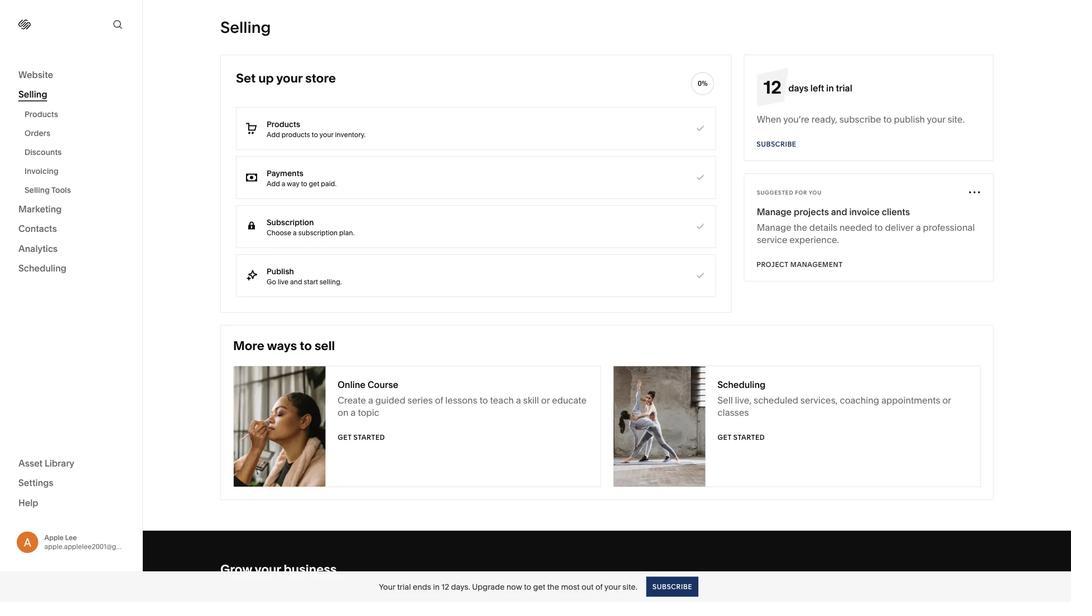 Task type: locate. For each thing, give the bounding box(es) containing it.
sell
[[718, 395, 733, 406]]

1 vertical spatial of
[[596, 582, 603, 592]]

products
[[25, 110, 58, 119], [267, 119, 300, 129]]

2 get started button from the left
[[718, 428, 765, 448]]

set
[[236, 71, 256, 86]]

manage up service on the right
[[757, 222, 792, 233]]

professional
[[923, 222, 975, 233]]

0 horizontal spatial get started button
[[338, 428, 385, 448]]

1 horizontal spatial products
[[267, 119, 300, 129]]

or inside the online course create a guided series of lessons to teach a skill or educate on a topic
[[541, 395, 550, 406]]

1 vertical spatial the
[[547, 582, 559, 592]]

2 add from the top
[[267, 180, 280, 188]]

0 horizontal spatial get
[[338, 434, 352, 442]]

in
[[826, 83, 834, 93], [433, 582, 440, 592]]

0 vertical spatial the
[[794, 222, 807, 233]]

0 vertical spatial add
[[267, 131, 280, 139]]

site. right out
[[623, 582, 637, 592]]

to inside products add products to your inventory.
[[312, 131, 318, 139]]

get down on in the left of the page
[[338, 434, 352, 442]]

1 horizontal spatial get
[[533, 582, 545, 592]]

0 horizontal spatial products
[[25, 110, 58, 119]]

left
[[811, 83, 824, 93]]

trial right left
[[836, 83, 852, 93]]

ends
[[413, 582, 431, 592]]

and right 'live'
[[290, 278, 302, 286]]

1 horizontal spatial site.
[[948, 114, 965, 125]]

1 vertical spatial in
[[433, 582, 440, 592]]

get right now
[[533, 582, 545, 592]]

1 horizontal spatial in
[[826, 83, 834, 93]]

scheduling down analytics
[[18, 263, 66, 274]]

of inside the online course create a guided series of lessons to teach a skill or educate on a topic
[[435, 395, 443, 406]]

to inside payments add a way to get paid.
[[301, 180, 307, 188]]

in right the ends
[[433, 582, 440, 592]]

invoicing
[[25, 167, 59, 176]]

selling up set
[[220, 18, 271, 37]]

0 vertical spatial get
[[309, 180, 319, 188]]

1 horizontal spatial the
[[794, 222, 807, 233]]

12 left days
[[764, 76, 782, 98]]

trial right your
[[397, 582, 411, 592]]

way
[[287, 180, 299, 188]]

get started button for online course create a guided series of lessons to teach a skill or educate on a topic
[[338, 428, 385, 448]]

1 horizontal spatial and
[[831, 206, 847, 217]]

0 horizontal spatial get started
[[338, 434, 385, 442]]

days left in trial
[[788, 83, 852, 93]]

1 vertical spatial scheduling
[[718, 379, 766, 390]]

more ways to sell
[[233, 338, 335, 353]]

apple
[[44, 534, 64, 542]]

0 horizontal spatial subscribe
[[653, 583, 692, 591]]

to right products
[[312, 131, 318, 139]]

trial
[[836, 83, 852, 93], [397, 582, 411, 592]]

0 horizontal spatial of
[[435, 395, 443, 406]]

subscribe inside subscribe button
[[653, 583, 692, 591]]

manage down suggested
[[757, 206, 792, 217]]

1 get started from the left
[[338, 434, 385, 442]]

1 horizontal spatial get started
[[718, 434, 765, 442]]

0 horizontal spatial started
[[353, 434, 385, 442]]

to left the teach
[[480, 395, 488, 406]]

products inside products link
[[25, 110, 58, 119]]

0 horizontal spatial in
[[433, 582, 440, 592]]

a down subscription
[[293, 229, 297, 237]]

1 horizontal spatial get
[[718, 434, 731, 442]]

appointments
[[881, 395, 940, 406]]

the up experience.
[[794, 222, 807, 233]]

get started for online course create a guided series of lessons to teach a skill or educate on a topic
[[338, 434, 385, 442]]

1 horizontal spatial scheduling
[[718, 379, 766, 390]]

1 vertical spatial add
[[267, 180, 280, 188]]

0 vertical spatial trial
[[836, 83, 852, 93]]

0 vertical spatial in
[[826, 83, 834, 93]]

details
[[809, 222, 837, 233]]

teach
[[490, 395, 514, 406]]

get started button
[[338, 428, 385, 448], [718, 428, 765, 448]]

or right skill
[[541, 395, 550, 406]]

2 started from the left
[[733, 434, 765, 442]]

of right series
[[435, 395, 443, 406]]

a right deliver
[[916, 222, 921, 233]]

add down payments
[[267, 180, 280, 188]]

0 vertical spatial scheduling
[[18, 263, 66, 274]]

and inside manage projects and invoice clients manage the details needed to deliver a professional service experience.
[[831, 206, 847, 217]]

1 horizontal spatial subscribe
[[757, 140, 797, 148]]

1 horizontal spatial or
[[943, 395, 951, 406]]

1 horizontal spatial started
[[733, 434, 765, 442]]

0 horizontal spatial scheduling
[[18, 263, 66, 274]]

0 vertical spatial manage
[[757, 206, 792, 217]]

to left deliver
[[875, 222, 883, 233]]

products up orders
[[25, 110, 58, 119]]

analytics link
[[18, 243, 124, 256]]

a left skill
[[516, 395, 521, 406]]

12 left days. at the bottom left of the page
[[442, 582, 449, 592]]

grow
[[220, 562, 252, 577]]

1 vertical spatial and
[[290, 278, 302, 286]]

choose
[[267, 229, 291, 237]]

your
[[276, 71, 303, 86], [927, 114, 946, 125], [320, 131, 333, 139], [255, 562, 281, 577], [604, 582, 621, 592]]

started down 'classes'
[[733, 434, 765, 442]]

products inside products add products to your inventory.
[[267, 119, 300, 129]]

1 vertical spatial manage
[[757, 222, 792, 233]]

your right publish
[[927, 114, 946, 125]]

selling up marketing
[[25, 186, 50, 195]]

0 horizontal spatial site.
[[623, 582, 637, 592]]

and inside publish go live and start selling.
[[290, 278, 302, 286]]

started
[[353, 434, 385, 442], [733, 434, 765, 442]]

or inside scheduling sell live, scheduled services, coaching appointments or classes
[[943, 395, 951, 406]]

scheduling for scheduling sell live, scheduled services, coaching appointments or classes
[[718, 379, 766, 390]]

store
[[305, 71, 336, 86]]

the left the most
[[547, 582, 559, 592]]

selling down website at left top
[[18, 89, 47, 100]]

add inside payments add a way to get paid.
[[267, 180, 280, 188]]

get started down 'classes'
[[718, 434, 765, 442]]

products
[[282, 131, 310, 139]]

selling
[[220, 18, 271, 37], [18, 89, 47, 100], [25, 186, 50, 195]]

and
[[831, 206, 847, 217], [290, 278, 302, 286]]

to left sell
[[300, 338, 312, 353]]

subscribe button
[[757, 134, 797, 155], [646, 577, 698, 597]]

when you're ready, subscribe to publish your site.
[[757, 114, 965, 125]]

in right left
[[826, 83, 834, 93]]

suggested for you
[[757, 189, 822, 196]]

get started down topic on the left bottom of page
[[338, 434, 385, 442]]

for
[[795, 189, 807, 196]]

1 get started button from the left
[[338, 428, 385, 448]]

guided
[[375, 395, 405, 406]]

0 vertical spatial of
[[435, 395, 443, 406]]

payments
[[267, 168, 303, 178]]

to right now
[[524, 582, 531, 592]]

12
[[764, 76, 782, 98], [442, 582, 449, 592]]

0 vertical spatial products
[[25, 110, 58, 119]]

of right out
[[596, 582, 603, 592]]

get started button down topic on the left bottom of page
[[338, 428, 385, 448]]

get
[[338, 434, 352, 442], [718, 434, 731, 442]]

get started button for scheduling sell live, scheduled services, coaching appointments or classes
[[718, 428, 765, 448]]

add inside products add products to your inventory.
[[267, 131, 280, 139]]

get started button down 'classes'
[[718, 428, 765, 448]]

clients
[[882, 206, 910, 217]]

1 vertical spatial products
[[267, 119, 300, 129]]

get left paid.
[[309, 180, 319, 188]]

1 manage from the top
[[757, 206, 792, 217]]

1 horizontal spatial get started button
[[718, 428, 765, 448]]

ways
[[267, 338, 297, 353]]

0 horizontal spatial get
[[309, 180, 319, 188]]

1 or from the left
[[541, 395, 550, 406]]

suggested
[[757, 189, 794, 196]]

0 horizontal spatial trial
[[397, 582, 411, 592]]

and up details
[[831, 206, 847, 217]]

apple.applelee2001@gmail.com
[[44, 543, 145, 551]]

now
[[507, 582, 522, 592]]

your right out
[[604, 582, 621, 592]]

0 vertical spatial subscribe button
[[757, 134, 797, 155]]

get
[[309, 180, 319, 188], [533, 582, 545, 592]]

products for products add products to your inventory.
[[267, 119, 300, 129]]

1 get from the left
[[338, 434, 352, 442]]

0 vertical spatial subscribe
[[757, 140, 797, 148]]

started down topic on the left bottom of page
[[353, 434, 385, 442]]

1 horizontal spatial 12
[[764, 76, 782, 98]]

course
[[368, 379, 398, 390]]

1 vertical spatial subscribe
[[653, 583, 692, 591]]

site.
[[948, 114, 965, 125], [623, 582, 637, 592]]

your left inventory.
[[320, 131, 333, 139]]

0 horizontal spatial 12
[[442, 582, 449, 592]]

a left way on the left of the page
[[282, 180, 285, 188]]

get down 'classes'
[[718, 434, 731, 442]]

you
[[809, 189, 822, 196]]

analytics
[[18, 243, 58, 254]]

topic
[[358, 407, 379, 418]]

1 horizontal spatial trial
[[836, 83, 852, 93]]

scheduling inside scheduling sell live, scheduled services, coaching appointments or classes
[[718, 379, 766, 390]]

lee
[[65, 534, 77, 542]]

or
[[541, 395, 550, 406], [943, 395, 951, 406]]

asset library link
[[18, 457, 124, 471]]

manage projects and invoice clients manage the details needed to deliver a professional service experience.
[[757, 206, 975, 245]]

upgrade
[[472, 582, 505, 592]]

1 vertical spatial trial
[[397, 582, 411, 592]]

1 vertical spatial 12
[[442, 582, 449, 592]]

0 vertical spatial 12
[[764, 76, 782, 98]]

to right way on the left of the page
[[301, 180, 307, 188]]

0 horizontal spatial and
[[290, 278, 302, 286]]

website link
[[18, 69, 124, 82]]

a
[[282, 180, 285, 188], [916, 222, 921, 233], [293, 229, 297, 237], [368, 395, 373, 406], [516, 395, 521, 406], [351, 407, 356, 418]]

scheduling up live,
[[718, 379, 766, 390]]

add left products
[[267, 131, 280, 139]]

your
[[379, 582, 395, 592]]

0 vertical spatial and
[[831, 206, 847, 217]]

or right appointments
[[943, 395, 951, 406]]

0 vertical spatial site.
[[948, 114, 965, 125]]

subscription choose a subscription plan.
[[267, 218, 355, 237]]

marketing
[[18, 204, 62, 215]]

plan.
[[339, 229, 355, 237]]

on
[[338, 407, 349, 418]]

1 started from the left
[[353, 434, 385, 442]]

2 get started from the left
[[718, 434, 765, 442]]

0 horizontal spatial or
[[541, 395, 550, 406]]

scheduling
[[18, 263, 66, 274], [718, 379, 766, 390]]

products up products
[[267, 119, 300, 129]]

get started
[[338, 434, 385, 442], [718, 434, 765, 442]]

sell
[[315, 338, 335, 353]]

products link
[[25, 105, 130, 124]]

2 or from the left
[[943, 395, 951, 406]]

1 add from the top
[[267, 131, 280, 139]]

2 manage from the top
[[757, 222, 792, 233]]

0 horizontal spatial subscribe button
[[646, 577, 698, 597]]

invoicing link
[[25, 162, 130, 181]]

site. right publish
[[948, 114, 965, 125]]

when
[[757, 114, 781, 125]]

2 get from the left
[[718, 434, 731, 442]]

0%
[[698, 80, 708, 88]]



Task type: describe. For each thing, give the bounding box(es) containing it.
marketing link
[[18, 203, 124, 216]]

to inside the online course create a guided series of lessons to teach a skill or educate on a topic
[[480, 395, 488, 406]]

scheduling for scheduling
[[18, 263, 66, 274]]

live
[[278, 278, 289, 286]]

online
[[338, 379, 366, 390]]

asset library
[[18, 458, 74, 469]]

selling.
[[320, 278, 342, 286]]

most
[[561, 582, 580, 592]]

library
[[45, 458, 74, 469]]

project management
[[757, 261, 843, 269]]

selling tools link
[[25, 181, 130, 200]]

management
[[791, 261, 843, 269]]

apple lee apple.applelee2001@gmail.com
[[44, 534, 145, 551]]

get for create a guided series of lessons to teach a skill or educate on a topic
[[338, 434, 352, 442]]

help
[[18, 498, 38, 509]]

set up your store
[[236, 71, 336, 86]]

contacts
[[18, 223, 57, 234]]

days
[[788, 83, 808, 93]]

0 vertical spatial selling
[[220, 18, 271, 37]]

payments add a way to get paid.
[[267, 168, 337, 188]]

orders
[[25, 129, 50, 138]]

1 vertical spatial site.
[[623, 582, 637, 592]]

selling tools
[[25, 186, 71, 195]]

start
[[304, 278, 318, 286]]

website
[[18, 69, 53, 80]]

orders link
[[25, 124, 130, 143]]

service
[[757, 234, 787, 245]]

a up topic on the left bottom of page
[[368, 395, 373, 406]]

services,
[[801, 395, 838, 406]]

settings
[[18, 478, 53, 489]]

your right grow on the bottom of page
[[255, 562, 281, 577]]

add for products
[[267, 131, 280, 139]]

get for sell live, scheduled services, coaching appointments or classes
[[718, 434, 731, 442]]

publish
[[894, 114, 925, 125]]

project
[[757, 261, 789, 269]]

coaching
[[840, 395, 879, 406]]

live,
[[735, 395, 752, 406]]

your inside products add products to your inventory.
[[320, 131, 333, 139]]

get inside payments add a way to get paid.
[[309, 180, 319, 188]]

educate
[[552, 395, 587, 406]]

discounts
[[25, 148, 62, 157]]

skill
[[523, 395, 539, 406]]

out
[[582, 582, 594, 592]]

discounts link
[[25, 143, 130, 162]]

a right on in the left of the page
[[351, 407, 356, 418]]

contacts link
[[18, 223, 124, 236]]

days.
[[451, 582, 470, 592]]

1 horizontal spatial of
[[596, 582, 603, 592]]

scheduling link
[[18, 262, 124, 276]]

inventory.
[[335, 131, 366, 139]]

more
[[233, 338, 264, 353]]

0 horizontal spatial the
[[547, 582, 559, 592]]

go
[[267, 278, 276, 286]]

project management button
[[757, 255, 843, 275]]

publish go live and start selling.
[[267, 267, 342, 286]]

series
[[408, 395, 433, 406]]

experience.
[[790, 234, 839, 245]]

subscription
[[298, 229, 338, 237]]

scheduling sell live, scheduled services, coaching appointments or classes
[[718, 379, 951, 418]]

2 vertical spatial selling
[[25, 186, 50, 195]]

started for live,
[[733, 434, 765, 442]]

business
[[284, 562, 337, 577]]

create
[[338, 395, 366, 406]]

grow your business
[[220, 562, 337, 577]]

paid.
[[321, 180, 337, 188]]

get started for scheduling sell live, scheduled services, coaching appointments or classes
[[718, 434, 765, 442]]

add for payments
[[267, 180, 280, 188]]

subscribe
[[839, 114, 881, 125]]

your trial ends in 12 days. upgrade now to get the most out of your site.
[[379, 582, 637, 592]]

needed
[[840, 222, 872, 233]]

help link
[[18, 497, 38, 509]]

tools
[[51, 186, 71, 195]]

products for products
[[25, 110, 58, 119]]

your right up
[[276, 71, 303, 86]]

you're
[[783, 114, 809, 125]]

subscription
[[267, 218, 314, 227]]

to inside manage projects and invoice clients manage the details needed to deliver a professional service experience.
[[875, 222, 883, 233]]

publish
[[267, 267, 294, 276]]

a inside the subscription choose a subscription plan.
[[293, 229, 297, 237]]

products add products to your inventory.
[[267, 119, 366, 139]]

a inside payments add a way to get paid.
[[282, 180, 285, 188]]

1 vertical spatial get
[[533, 582, 545, 592]]

a inside manage projects and invoice clients manage the details needed to deliver a professional service experience.
[[916, 222, 921, 233]]

settings link
[[18, 477, 124, 490]]

1 vertical spatial selling
[[18, 89, 47, 100]]

classes
[[718, 407, 749, 418]]

1 vertical spatial subscribe button
[[646, 577, 698, 597]]

ready,
[[812, 114, 837, 125]]

invoice
[[849, 206, 880, 217]]

started for create
[[353, 434, 385, 442]]

asset
[[18, 458, 43, 469]]

selling link
[[18, 88, 124, 102]]

scheduled
[[754, 395, 798, 406]]

1 horizontal spatial subscribe button
[[757, 134, 797, 155]]

projects
[[794, 206, 829, 217]]

the inside manage projects and invoice clients manage the details needed to deliver a professional service experience.
[[794, 222, 807, 233]]

to left publish
[[883, 114, 892, 125]]



Task type: vqa. For each thing, say whether or not it's contained in the screenshot.
the left Back button
no



